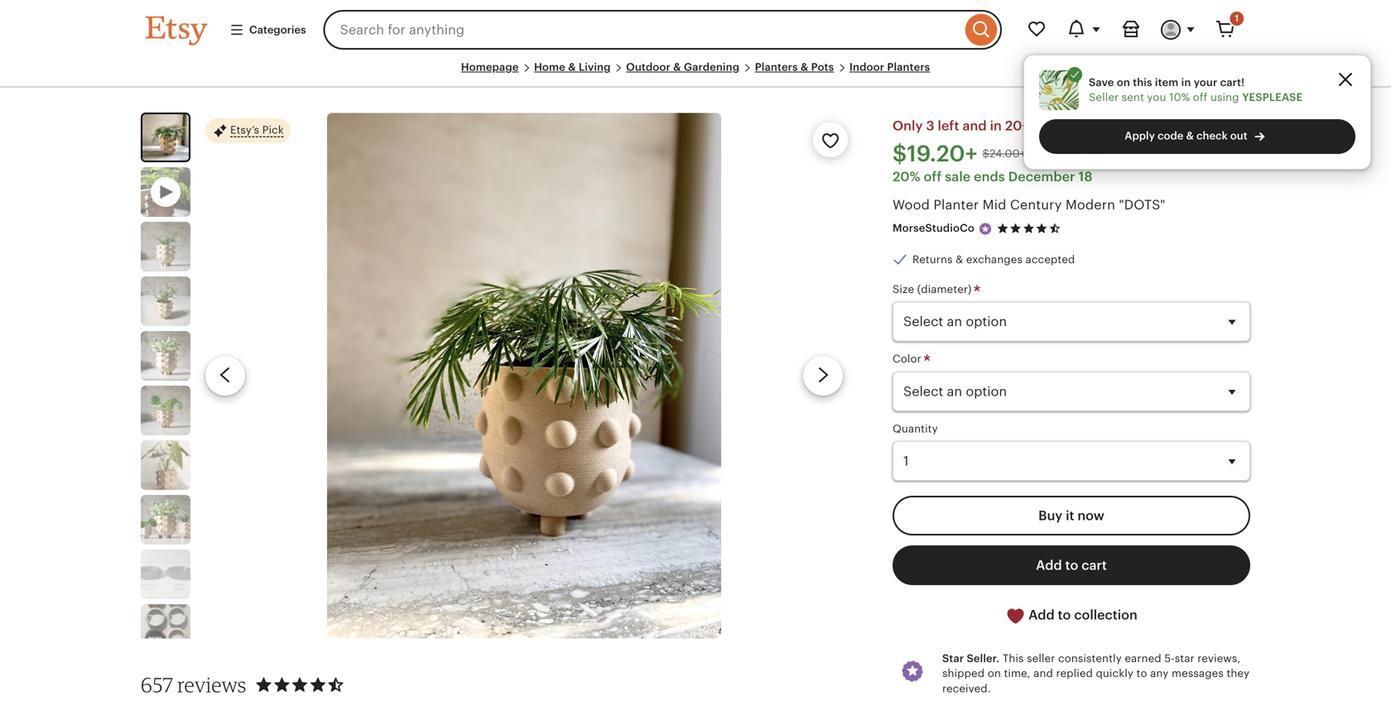 Task type: vqa. For each thing, say whether or not it's contained in the screenshot.
left 'off'
yes



Task type: describe. For each thing, give the bounding box(es) containing it.
star seller.
[[942, 652, 1000, 665]]

18
[[1078, 169, 1093, 184]]

add to cart button
[[893, 546, 1250, 585]]

planters & pots
[[755, 61, 834, 73]]

they
[[1227, 667, 1250, 680]]

outdoor & gardening
[[626, 61, 740, 73]]

2 planters from the left
[[887, 61, 930, 73]]

& for home & living
[[568, 61, 576, 73]]

quantity
[[893, 423, 938, 435]]

ends
[[974, 169, 1005, 184]]

planters & pots link
[[755, 61, 834, 73]]

sent
[[1122, 91, 1144, 104]]

carts
[[1033, 119, 1065, 133]]

sale
[[945, 169, 971, 184]]

outdoor & gardening link
[[626, 61, 740, 73]]

buy it now button
[[893, 496, 1250, 536]]

this
[[1133, 76, 1152, 88]]

3
[[926, 119, 934, 133]]

buy it now
[[1038, 508, 1104, 523]]

1
[[1235, 13, 1239, 24]]

wood planter mid century modern dots image 6 image
[[141, 441, 190, 490]]

century
[[1010, 197, 1062, 212]]

reviews
[[177, 673, 246, 697]]

categories
[[249, 24, 306, 36]]

0 vertical spatial and
[[963, 119, 987, 133]]

size
[[893, 283, 914, 296]]

to for collection
[[1058, 608, 1071, 623]]

size (diameter)
[[893, 283, 975, 296]]

code
[[1158, 130, 1184, 142]]

etsy's pick
[[230, 124, 284, 136]]

apply code & check out link
[[1039, 119, 1355, 154]]

buy
[[1038, 508, 1063, 523]]

homepage
[[461, 61, 519, 73]]

657 reviews
[[141, 673, 246, 697]]

yesplease
[[1242, 91, 1303, 104]]

cart
[[1082, 558, 1107, 573]]

1 vertical spatial off
[[924, 169, 942, 184]]

20% off sale ends december 18
[[893, 169, 1093, 184]]

morsestudioco link
[[893, 222, 975, 235]]

earned
[[1125, 652, 1161, 665]]

messages
[[1172, 667, 1224, 680]]

reviews,
[[1198, 652, 1241, 665]]

shipped
[[942, 667, 985, 680]]

wood planter mid century modern dots image 2 image
[[141, 222, 190, 272]]

in for and
[[990, 119, 1002, 133]]

star
[[1175, 652, 1195, 665]]

categories banner
[[116, 0, 1275, 60]]

add for add to collection
[[1028, 608, 1055, 623]]

on inside save on this item in your cart! seller sent you 10% off using yesplease
[[1117, 76, 1130, 88]]

consistently
[[1058, 652, 1122, 665]]

& for outdoor & gardening
[[673, 61, 681, 73]]

to inside the this seller consistently earned 5-star reviews, shipped on time, and replied quickly to any messages they received.
[[1136, 667, 1147, 680]]

wood planter mid century modern dots image 4 image
[[141, 331, 190, 381]]

pick
[[262, 124, 284, 136]]

none search field inside categories banner
[[323, 10, 1002, 50]]

"dots"
[[1119, 197, 1165, 212]]

wood planter mid century modern dots image 3 image
[[141, 277, 190, 326]]

$19.20+ $24.00+
[[893, 141, 1026, 167]]

you
[[1147, 91, 1166, 104]]

(diameter)
[[917, 283, 972, 296]]

only 3 left and in 20+ carts
[[893, 119, 1065, 133]]

modern
[[1065, 197, 1115, 212]]

apply
[[1125, 130, 1155, 142]]

color
[[893, 353, 924, 365]]

replied
[[1056, 667, 1093, 680]]

wood planter mid century modern dots image 5 image
[[141, 386, 190, 436]]

seller.
[[967, 652, 1000, 665]]

20+
[[1005, 119, 1029, 133]]

cart!
[[1220, 76, 1245, 88]]

657
[[141, 673, 173, 697]]

indoor planters
[[849, 61, 930, 73]]

10%
[[1169, 91, 1190, 104]]

add for add to cart
[[1036, 558, 1062, 573]]

home & living
[[534, 61, 611, 73]]

it
[[1066, 508, 1074, 523]]

0 horizontal spatial wood planter mid century modern dots image 1 image
[[142, 114, 189, 161]]

pots
[[811, 61, 834, 73]]



Task type: locate. For each thing, give the bounding box(es) containing it.
0 horizontal spatial on
[[988, 667, 1001, 680]]

save on this item in your cart! seller sent you 10% off using yesplease
[[1089, 76, 1303, 104]]

to left cart
[[1065, 558, 1078, 573]]

add to collection button
[[893, 595, 1250, 636]]

on up the sent
[[1117, 76, 1130, 88]]

to inside 'button'
[[1065, 558, 1078, 573]]

star_seller image
[[978, 221, 993, 236]]

off down the your
[[1193, 91, 1208, 104]]

seller
[[1027, 652, 1055, 665]]

0 horizontal spatial in
[[990, 119, 1002, 133]]

planters
[[755, 61, 798, 73], [887, 61, 930, 73]]

& right outdoor at the top of the page
[[673, 61, 681, 73]]

1 horizontal spatial wood planter mid century modern dots image 1 image
[[327, 113, 721, 639]]

indoor
[[849, 61, 884, 73]]

on
[[1117, 76, 1130, 88], [988, 667, 1001, 680]]

add inside button
[[1028, 608, 1055, 623]]

Search for anything text field
[[323, 10, 961, 50]]

and down seller
[[1033, 667, 1053, 680]]

etsy's pick button
[[205, 118, 291, 144]]

in
[[1181, 76, 1191, 88], [990, 119, 1002, 133]]

item
[[1155, 76, 1179, 88]]

1 planters from the left
[[755, 61, 798, 73]]

20%
[[893, 169, 920, 184]]

$24.00+
[[982, 148, 1026, 160]]

home & living link
[[534, 61, 611, 73]]

star
[[942, 652, 964, 665]]

homepage link
[[461, 61, 519, 73]]

apply code & check out
[[1125, 130, 1247, 142]]

off inside save on this item in your cart! seller sent you 10% off using yesplease
[[1193, 91, 1208, 104]]

add to cart
[[1036, 558, 1107, 573]]

5-
[[1164, 652, 1175, 665]]

seller
[[1089, 91, 1119, 104]]

etsy's
[[230, 124, 259, 136]]

exchanges
[[966, 253, 1023, 266]]

any
[[1150, 667, 1169, 680]]

& for planters & pots
[[801, 61, 808, 73]]

planters left pots
[[755, 61, 798, 73]]

1 horizontal spatial and
[[1033, 667, 1053, 680]]

collection
[[1074, 608, 1137, 623]]

wood planter mid century modern dots image 8 image
[[141, 550, 190, 600]]

add to collection
[[1025, 608, 1137, 623]]

to
[[1065, 558, 1078, 573], [1058, 608, 1071, 623], [1136, 667, 1147, 680]]

in up 10%
[[1181, 76, 1191, 88]]

None search field
[[323, 10, 1002, 50]]

$19.20+
[[893, 141, 977, 167]]

1 vertical spatial to
[[1058, 608, 1071, 623]]

to inside button
[[1058, 608, 1071, 623]]

& right the code
[[1186, 130, 1194, 142]]

menu bar
[[146, 60, 1245, 88]]

1 link
[[1206, 10, 1245, 50]]

add left cart
[[1036, 558, 1062, 573]]

1 vertical spatial add
[[1028, 608, 1055, 623]]

0 vertical spatial add
[[1036, 558, 1062, 573]]

december
[[1008, 169, 1075, 184]]

quickly
[[1096, 667, 1134, 680]]

to left collection
[[1058, 608, 1071, 623]]

in for item
[[1181, 76, 1191, 88]]

1 vertical spatial on
[[988, 667, 1001, 680]]

1 horizontal spatial planters
[[887, 61, 930, 73]]

to for cart
[[1065, 558, 1078, 573]]

and inside the this seller consistently earned 5-star reviews, shipped on time, and replied quickly to any messages they received.
[[1033, 667, 1053, 680]]

menu bar containing homepage
[[146, 60, 1245, 88]]

& left pots
[[801, 61, 808, 73]]

0 vertical spatial on
[[1117, 76, 1130, 88]]

add inside 'button'
[[1036, 558, 1062, 573]]

& for returns & exchanges accepted
[[956, 253, 963, 266]]

add
[[1036, 558, 1062, 573], [1028, 608, 1055, 623]]

1 vertical spatial in
[[990, 119, 1002, 133]]

to down earned
[[1136, 667, 1147, 680]]

only
[[893, 119, 923, 133]]

wood
[[893, 197, 930, 212]]

home
[[534, 61, 565, 73]]

and
[[963, 119, 987, 133], [1033, 667, 1053, 680]]

on down seller. on the bottom of the page
[[988, 667, 1001, 680]]

returns
[[912, 253, 953, 266]]

and right left
[[963, 119, 987, 133]]

this seller consistently earned 5-star reviews, shipped on time, and replied quickly to any messages they received.
[[942, 652, 1250, 695]]

your
[[1194, 76, 1217, 88]]

wood planter mid century modern dots image 9 image
[[141, 605, 190, 654]]

add up seller
[[1028, 608, 1055, 623]]

check
[[1196, 130, 1228, 142]]

living
[[579, 61, 611, 73]]

received.
[[942, 683, 991, 695]]

time,
[[1004, 667, 1031, 680]]

0 vertical spatial in
[[1181, 76, 1191, 88]]

this
[[1003, 652, 1024, 665]]

planter
[[933, 197, 979, 212]]

accepted
[[1026, 253, 1075, 266]]

0 vertical spatial off
[[1193, 91, 1208, 104]]

returns & exchanges accepted
[[912, 253, 1075, 266]]

wood planter mid century modern dots image 7 image
[[141, 495, 190, 545]]

using
[[1211, 91, 1239, 104]]

1 horizontal spatial off
[[1193, 91, 1208, 104]]

off down the '$19.20+' at the top of the page
[[924, 169, 942, 184]]

off
[[1193, 91, 1208, 104], [924, 169, 942, 184]]

now
[[1078, 508, 1104, 523]]

0 horizontal spatial off
[[924, 169, 942, 184]]

in inside save on this item in your cart! seller sent you 10% off using yesplease
[[1181, 76, 1191, 88]]

morsestudioco
[[893, 222, 975, 235]]

mid
[[983, 197, 1006, 212]]

categories button
[[217, 15, 318, 45]]

indoor planters link
[[849, 61, 930, 73]]

planters right indoor
[[887, 61, 930, 73]]

left
[[938, 119, 959, 133]]

2 vertical spatial to
[[1136, 667, 1147, 680]]

wood planter mid century modern dots image 1 image
[[327, 113, 721, 639], [142, 114, 189, 161]]

0 horizontal spatial and
[[963, 119, 987, 133]]

1 horizontal spatial on
[[1117, 76, 1130, 88]]

on inside the this seller consistently earned 5-star reviews, shipped on time, and replied quickly to any messages they received.
[[988, 667, 1001, 680]]

out
[[1230, 130, 1247, 142]]

& right home at the top left of page
[[568, 61, 576, 73]]

& right "returns"
[[956, 253, 963, 266]]

gardening
[[684, 61, 740, 73]]

0 vertical spatial to
[[1065, 558, 1078, 573]]

1 horizontal spatial in
[[1181, 76, 1191, 88]]

1 vertical spatial and
[[1033, 667, 1053, 680]]

in left 20+
[[990, 119, 1002, 133]]

save
[[1089, 76, 1114, 88]]

wood planter mid century modern "dots"
[[893, 197, 1165, 212]]

0 horizontal spatial planters
[[755, 61, 798, 73]]

outdoor
[[626, 61, 671, 73]]



